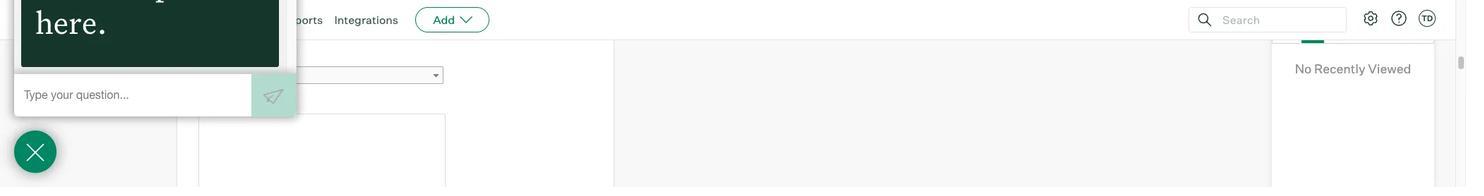 Task type: describe. For each thing, give the bounding box(es) containing it.
greenhouse recruiting image
[[17, 11, 144, 28]]

reports
[[281, 13, 323, 27]]

configure image
[[1363, 10, 1380, 27]]

Search text field
[[1220, 10, 1334, 30]]

Notes text field
[[199, 114, 446, 187]]

integrations link
[[334, 13, 399, 27]]

reports link
[[281, 13, 323, 27]]

viewed
[[1369, 61, 1412, 76]]

candidates
[[1286, 20, 1341, 32]]

(gmt-10:00) hawaii
[[205, 71, 286, 82]]

hawaii
[[259, 71, 286, 82]]

add
[[433, 13, 455, 27]]



Task type: locate. For each thing, give the bounding box(es) containing it.
no
[[1296, 61, 1312, 76]]

10:00)
[[231, 71, 257, 82]]

(gmt-10:00) hawaii link
[[199, 66, 444, 87]]

integrations
[[334, 13, 399, 27]]

td button
[[1420, 10, 1437, 27]]

no recently viewed
[[1296, 61, 1412, 76]]

timezone
[[199, 52, 238, 62]]

td
[[1422, 13, 1434, 23]]

add button
[[416, 7, 490, 33]]

td button
[[1417, 7, 1439, 30]]

(gmt-
[[205, 71, 231, 82]]

None text field
[[199, 13, 433, 36]]

recently
[[1315, 61, 1366, 76]]



Task type: vqa. For each thing, say whether or not it's contained in the screenshot.
Candidates
yes



